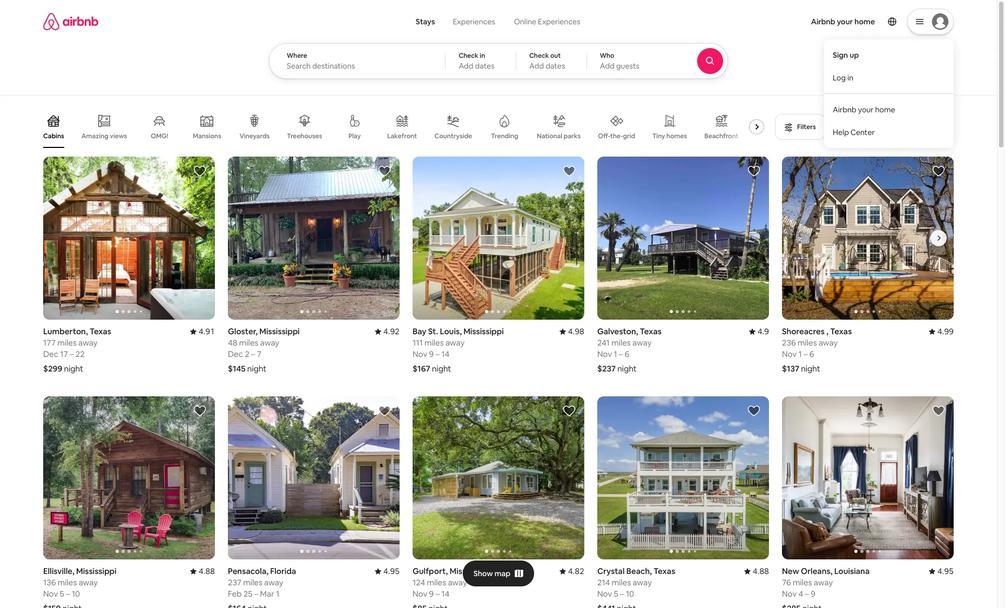 Task type: locate. For each thing, give the bounding box(es) containing it.
sign up
[[834, 50, 860, 60]]

check inside check in add dates
[[459, 51, 479, 60]]

mississippi left the map
[[450, 567, 490, 577]]

0 horizontal spatial dec
[[43, 349, 58, 360]]

2 4.88 out of 5 average rating image from the left
[[745, 567, 770, 577]]

louisiana
[[835, 567, 870, 577]]

2 6 from the left
[[810, 349, 815, 360]]

airbnb your home up total
[[834, 105, 896, 114]]

2 check from the left
[[530, 51, 549, 60]]

5 inside crystal beach, texas 214 miles away nov 5 – 10
[[614, 589, 619, 600]]

4.98 out of 5 average rating image
[[560, 327, 585, 337]]

mansions
[[193, 132, 221, 141]]

0 horizontal spatial 4.88
[[199, 567, 215, 577]]

airbnb
[[812, 17, 836, 26], [834, 105, 857, 114]]

2 4.88 from the left
[[753, 567, 770, 577]]

night inside "lumberton, texas 177 miles away dec 17 – 22 $299 night"
[[64, 364, 83, 374]]

miles
[[57, 338, 77, 348], [239, 338, 259, 348], [425, 338, 444, 348], [612, 338, 631, 348], [798, 338, 818, 348], [58, 578, 77, 588], [243, 578, 263, 588], [427, 578, 447, 588], [612, 578, 632, 588], [793, 578, 813, 588]]

night for $299
[[64, 364, 83, 374]]

home for bottommost airbnb your home link
[[876, 105, 896, 114]]

pensacola, florida 237 miles away feb 25 – mar 1
[[228, 567, 296, 600]]

check in add dates
[[459, 51, 495, 71]]

– right 25
[[254, 589, 259, 600]]

nov down 236
[[783, 349, 797, 360]]

1 experiences from the left
[[453, 17, 496, 26]]

lumberton,
[[43, 327, 88, 337]]

night right $237
[[618, 364, 637, 374]]

$237
[[598, 364, 616, 374]]

away inside new orleans, louisiana 76 miles away nov 4 – 9
[[815, 578, 834, 588]]

vineyards
[[240, 132, 270, 141]]

check inside "check out add dates"
[[530, 51, 549, 60]]

night inside "galveston, texas 241 miles away nov 1 – 6 $237 night"
[[618, 364, 637, 374]]

away
[[78, 338, 98, 348], [260, 338, 280, 348], [446, 338, 465, 348], [633, 338, 652, 348], [819, 338, 839, 348], [79, 578, 98, 588], [264, 578, 284, 588], [448, 578, 467, 588], [633, 578, 652, 588], [815, 578, 834, 588]]

texas right ,
[[831, 327, 853, 337]]

gulfport,
[[413, 567, 448, 577]]

– down the galveston,
[[620, 349, 624, 360]]

miles down crystal
[[612, 578, 632, 588]]

2 night from the left
[[247, 364, 267, 374]]

1 5 from the left
[[60, 589, 64, 600]]

0 horizontal spatial 4.88 out of 5 average rating image
[[190, 567, 215, 577]]

away down the galveston,
[[633, 338, 652, 348]]

map
[[495, 569, 511, 579]]

miles inside ellisville, mississippi 136 miles away nov 5 – 10
[[58, 578, 77, 588]]

away inside gloster, mississippi 48 miles away dec 2 – 7 $145 night
[[260, 338, 280, 348]]

gloster, mississippi 48 miles away dec 2 – 7 $145 night
[[228, 327, 300, 374]]

2 horizontal spatial add
[[600, 61, 615, 71]]

away down beach,
[[633, 578, 652, 588]]

1 horizontal spatial 4.95
[[938, 567, 955, 577]]

texas right the galveston,
[[640, 327, 662, 337]]

online
[[514, 17, 537, 26]]

1 vertical spatial in
[[848, 73, 854, 82]]

miles down the galveston,
[[612, 338, 631, 348]]

1 horizontal spatial check
[[530, 51, 549, 60]]

group
[[43, 106, 769, 148], [43, 157, 215, 320], [228, 157, 400, 320], [413, 157, 585, 320], [598, 157, 770, 320], [783, 157, 955, 320], [43, 397, 215, 560], [228, 397, 400, 560], [413, 397, 585, 560], [598, 397, 770, 560], [783, 397, 955, 560]]

0 vertical spatial 14
[[442, 349, 450, 360]]

1 horizontal spatial in
[[848, 73, 854, 82]]

4.88 for ellisville, mississippi 136 miles away nov 5 – 10
[[199, 567, 215, 577]]

experiences right the online in the top right of the page
[[538, 17, 581, 26]]

6
[[625, 349, 630, 360], [810, 349, 815, 360]]

miles inside "lumberton, texas 177 miles away dec 17 – 22 $299 night"
[[57, 338, 77, 348]]

1 horizontal spatial experiences
[[538, 17, 581, 26]]

add to wishlist: bay st. louis, mississippi image
[[563, 165, 576, 178]]

1
[[614, 349, 618, 360], [799, 349, 803, 360], [276, 589, 280, 600]]

5
[[60, 589, 64, 600], [614, 589, 619, 600]]

beachfront
[[705, 132, 739, 141]]

airbnb up display on the right top of page
[[834, 105, 857, 114]]

9 down gulfport,
[[429, 589, 434, 600]]

5 night from the left
[[802, 364, 821, 374]]

1 10 from the left
[[72, 589, 80, 600]]

gulfport, mississippi 124 miles away nov 9 – 14
[[413, 567, 490, 600]]

1 horizontal spatial dec
[[228, 349, 243, 360]]

1 vertical spatial airbnb your home link
[[825, 98, 955, 121]]

3 add from the left
[[600, 61, 615, 71]]

1 inside pensacola, florida 237 miles away feb 25 – mar 1
[[276, 589, 280, 600]]

texas right beach,
[[654, 567, 676, 577]]

night
[[64, 364, 83, 374], [247, 364, 267, 374], [432, 364, 452, 374], [618, 364, 637, 374], [802, 364, 821, 374]]

4.91 out of 5 average rating image
[[190, 327, 215, 337]]

away down louis,
[[446, 338, 465, 348]]

2 10 from the left
[[626, 589, 635, 600]]

1 4.88 from the left
[[199, 567, 215, 577]]

miles down shoreacres
[[798, 338, 818, 348]]

away inside "galveston, texas 241 miles away nov 1 – 6 $237 night"
[[633, 338, 652, 348]]

dec inside "lumberton, texas 177 miles away dec 17 – 22 $299 night"
[[43, 349, 58, 360]]

miles down lumberton,
[[57, 338, 77, 348]]

group containing amazing views
[[43, 106, 769, 148]]

4.99
[[938, 327, 955, 337]]

dates inside check in add dates
[[475, 61, 495, 71]]

mississippi right louis,
[[464, 327, 504, 337]]

4.82
[[569, 567, 585, 577]]

help
[[834, 127, 850, 137]]

mississippi up 7
[[260, 327, 300, 337]]

check
[[459, 51, 479, 60], [530, 51, 549, 60]]

0 horizontal spatial 5
[[60, 589, 64, 600]]

display total before taxes button
[[834, 114, 955, 140]]

9
[[429, 349, 434, 360], [429, 589, 434, 600], [812, 589, 816, 600]]

1 vertical spatial airbnb
[[834, 105, 857, 114]]

add down online experiences
[[530, 61, 544, 71]]

miles up 4
[[793, 578, 813, 588]]

– inside gloster, mississippi 48 miles away dec 2 – 7 $145 night
[[251, 349, 255, 360]]

1 horizontal spatial dates
[[546, 61, 566, 71]]

9 inside new orleans, louisiana 76 miles away nov 4 – 9
[[812, 589, 816, 600]]

4.88 out of 5 average rating image
[[190, 567, 215, 577], [745, 567, 770, 577]]

1 14 from the top
[[442, 349, 450, 360]]

group for pensacola, florida
[[228, 397, 400, 560]]

where
[[287, 51, 307, 60]]

2 dec from the left
[[228, 349, 243, 360]]

help center
[[834, 127, 876, 137]]

1 up $237
[[614, 349, 618, 360]]

2 dates from the left
[[546, 61, 566, 71]]

mississippi inside gulfport, mississippi 124 miles away nov 9 – 14
[[450, 567, 490, 577]]

1 inside shoreacres , texas 236 miles away nov 1 – 6 $137 night
[[799, 349, 803, 360]]

0 horizontal spatial check
[[459, 51, 479, 60]]

1 horizontal spatial 4.88
[[753, 567, 770, 577]]

before
[[883, 123, 904, 131]]

14 down gulfport,
[[442, 589, 450, 600]]

airbnb for bottommost airbnb your home link
[[834, 105, 857, 114]]

miles down "st."
[[425, 338, 444, 348]]

airbnb your home link up sign at right top
[[805, 10, 882, 33]]

– right 4
[[806, 589, 810, 600]]

stays tab panel
[[269, 43, 758, 79]]

0 horizontal spatial experiences
[[453, 17, 496, 26]]

show map
[[474, 569, 511, 579]]

total
[[867, 123, 882, 131]]

gloster,
[[228, 327, 258, 337]]

0 vertical spatial airbnb
[[812, 17, 836, 26]]

– down shoreacres
[[804, 349, 808, 360]]

nov
[[413, 349, 428, 360], [598, 349, 613, 360], [783, 349, 797, 360], [43, 589, 58, 600], [413, 589, 428, 600], [598, 589, 613, 600], [783, 589, 797, 600]]

4.9 out of 5 average rating image
[[750, 327, 770, 337]]

– down "st."
[[436, 349, 440, 360]]

log
[[834, 73, 847, 82]]

away down "orleans,"
[[815, 578, 834, 588]]

1 horizontal spatial 10
[[626, 589, 635, 600]]

0 horizontal spatial in
[[480, 51, 486, 60]]

2 4.95 from the left
[[938, 567, 955, 577]]

center
[[851, 127, 876, 137]]

6 down shoreacres
[[810, 349, 815, 360]]

1 night from the left
[[64, 364, 83, 374]]

10 inside crystal beach, texas 214 miles away nov 5 – 10
[[626, 589, 635, 600]]

– down gulfport,
[[436, 589, 440, 600]]

add down who
[[600, 61, 615, 71]]

texas
[[90, 327, 111, 337], [640, 327, 662, 337], [831, 327, 853, 337], [654, 567, 676, 577]]

48
[[228, 338, 238, 348]]

2 add from the left
[[530, 61, 544, 71]]

5 down 'ellisville,'
[[60, 589, 64, 600]]

4.95 for pensacola, florida 237 miles away feb 25 – mar 1
[[384, 567, 400, 577]]

galveston,
[[598, 327, 639, 337]]

nov down 136
[[43, 589, 58, 600]]

in down experiences button
[[480, 51, 486, 60]]

airbnb up sign at right top
[[812, 17, 836, 26]]

$167
[[413, 364, 431, 374]]

out
[[551, 51, 561, 60]]

dec inside gloster, mississippi 48 miles away dec 2 – 7 $145 night
[[228, 349, 243, 360]]

add down experiences button
[[459, 61, 474, 71]]

add to wishlist: lumberton, texas image
[[194, 165, 206, 178]]

1 dec from the left
[[43, 349, 58, 360]]

omg!
[[151, 132, 168, 141]]

add inside "check out add dates"
[[530, 61, 544, 71]]

away inside gulfport, mississippi 124 miles away nov 9 – 14
[[448, 578, 467, 588]]

group for ellisville, mississippi
[[43, 397, 215, 560]]

4
[[799, 589, 804, 600]]

– right 17
[[70, 349, 74, 360]]

miles up the 2
[[239, 338, 259, 348]]

0 horizontal spatial add
[[459, 61, 474, 71]]

236
[[783, 338, 797, 348]]

night inside gloster, mississippi 48 miles away dec 2 – 7 $145 night
[[247, 364, 267, 374]]

night down 7
[[247, 364, 267, 374]]

4.88 out of 5 average rating image left new
[[745, 567, 770, 577]]

crystal beach, texas 214 miles away nov 5 – 10
[[598, 567, 676, 600]]

1 vertical spatial 14
[[442, 589, 450, 600]]

– down crystal
[[621, 589, 625, 600]]

1 6 from the left
[[625, 349, 630, 360]]

1 horizontal spatial add
[[530, 61, 544, 71]]

6 inside shoreacres , texas 236 miles away nov 1 – 6 $137 night
[[810, 349, 815, 360]]

away inside shoreacres , texas 236 miles away nov 1 – 6 $137 night
[[819, 338, 839, 348]]

away up 22
[[78, 338, 98, 348]]

– left 7
[[251, 349, 255, 360]]

mississippi right 'ellisville,'
[[76, 567, 117, 577]]

0 vertical spatial home
[[855, 17, 876, 26]]

away inside "lumberton, texas 177 miles away dec 17 – 22 $299 night"
[[78, 338, 98, 348]]

miles down pensacola,
[[243, 578, 263, 588]]

add for check in add dates
[[459, 61, 474, 71]]

3 night from the left
[[432, 364, 452, 374]]

mississippi inside gloster, mississippi 48 miles away dec 2 – 7 $145 night
[[260, 327, 300, 337]]

group for galveston, texas
[[598, 157, 770, 320]]

10 down 'ellisville,'
[[72, 589, 80, 600]]

dec down 177
[[43, 349, 58, 360]]

2 14 from the top
[[442, 589, 450, 600]]

5 inside ellisville, mississippi 136 miles away nov 5 – 10
[[60, 589, 64, 600]]

nov left 4
[[783, 589, 797, 600]]

1 4.95 from the left
[[384, 567, 400, 577]]

mississippi for gulfport, mississippi
[[450, 567, 490, 577]]

1 horizontal spatial 4.88 out of 5 average rating image
[[745, 567, 770, 577]]

6 down the galveston,
[[625, 349, 630, 360]]

away right 136
[[79, 578, 98, 588]]

add to wishlist: ellisville, mississippi image
[[194, 405, 206, 418]]

dates inside "check out add dates"
[[546, 61, 566, 71]]

1 right mar
[[276, 589, 280, 600]]

mississippi inside ellisville, mississippi 136 miles away nov 5 – 10
[[76, 567, 117, 577]]

0 horizontal spatial dates
[[475, 61, 495, 71]]

1 check from the left
[[459, 51, 479, 60]]

1 dates from the left
[[475, 61, 495, 71]]

in right log
[[848, 73, 854, 82]]

lumberton, texas 177 miles away dec 17 – 22 $299 night
[[43, 327, 111, 374]]

dec left the 2
[[228, 349, 243, 360]]

10
[[72, 589, 80, 600], [626, 589, 635, 600]]

2 experiences from the left
[[538, 17, 581, 26]]

1 4.88 out of 5 average rating image from the left
[[190, 567, 215, 577]]

dec
[[43, 349, 58, 360], [228, 349, 243, 360]]

your up "sign up"
[[838, 17, 854, 26]]

profile element
[[607, 0, 955, 148]]

sign up link
[[825, 44, 955, 66]]

miles inside shoreacres , texas 236 miles away nov 1 – 6 $137 night
[[798, 338, 818, 348]]

4.88 out of 5 average rating image left pensacola,
[[190, 567, 215, 577]]

add to wishlist: gulfport, mississippi image
[[563, 405, 576, 418]]

5 down crystal
[[614, 589, 619, 600]]

check down experiences button
[[459, 51, 479, 60]]

1 vertical spatial your
[[859, 105, 874, 114]]

14 down louis,
[[442, 349, 450, 360]]

away down ,
[[819, 338, 839, 348]]

log in link
[[825, 66, 955, 89]]

display
[[844, 123, 866, 131]]

dates down out
[[546, 61, 566, 71]]

0 horizontal spatial 4.95
[[384, 567, 400, 577]]

1 horizontal spatial 1
[[614, 349, 618, 360]]

your
[[838, 17, 854, 26], [859, 105, 874, 114]]

miles down gulfport,
[[427, 578, 447, 588]]

airbnb your home link up before
[[825, 98, 955, 121]]

experiences up check in add dates
[[453, 17, 496, 26]]

home up display total before taxes at top right
[[876, 105, 896, 114]]

feb
[[228, 589, 242, 600]]

– down 'ellisville,'
[[66, 589, 70, 600]]

add to wishlist: shoreacres , texas image
[[933, 165, 946, 178]]

night inside bay st. louis, mississippi 111 miles away nov 9 – 14 $167 night
[[432, 364, 452, 374]]

ellisville, mississippi 136 miles away nov 5 – 10
[[43, 567, 117, 600]]

texas right lumberton,
[[90, 327, 111, 337]]

4.98
[[569, 327, 585, 337]]

miles inside bay st. louis, mississippi 111 miles away nov 9 – 14 $167 night
[[425, 338, 444, 348]]

4.92 out of 5 average rating image
[[375, 327, 400, 337]]

1 vertical spatial home
[[876, 105, 896, 114]]

– inside new orleans, louisiana 76 miles away nov 4 – 9
[[806, 589, 810, 600]]

1 vertical spatial airbnb your home
[[834, 105, 896, 114]]

mississippi
[[260, 327, 300, 337], [464, 327, 504, 337], [76, 567, 117, 577], [450, 567, 490, 577]]

nov down 111
[[413, 349, 428, 360]]

4.95 out of 5 average rating image
[[930, 567, 955, 577]]

nov inside gulfport, mississippi 124 miles away nov 9 – 14
[[413, 589, 428, 600]]

night down 22
[[64, 364, 83, 374]]

add inside check in add dates
[[459, 61, 474, 71]]

25
[[244, 589, 253, 600]]

0 horizontal spatial 1
[[276, 589, 280, 600]]

nov inside new orleans, louisiana 76 miles away nov 4 – 9
[[783, 589, 797, 600]]

away inside bay st. louis, mississippi 111 miles away nov 9 – 14 $167 night
[[446, 338, 465, 348]]

4.91
[[199, 327, 215, 337]]

nov inside crystal beach, texas 214 miles away nov 5 – 10
[[598, 589, 613, 600]]

airbnb your home
[[812, 17, 876, 26], [834, 105, 896, 114]]

2 horizontal spatial 1
[[799, 349, 803, 360]]

10 down beach,
[[626, 589, 635, 600]]

9 right 4
[[812, 589, 816, 600]]

None search field
[[269, 0, 758, 79]]

mar
[[260, 589, 274, 600]]

night right $167
[[432, 364, 452, 374]]

check left out
[[530, 51, 549, 60]]

off-the-grid
[[598, 132, 636, 140]]

0 vertical spatial in
[[480, 51, 486, 60]]

4.88 left new
[[753, 567, 770, 577]]

4 night from the left
[[618, 364, 637, 374]]

mississippi inside bay st. louis, mississippi 111 miles away nov 9 – 14 $167 night
[[464, 327, 504, 337]]

experiences
[[453, 17, 496, 26], [538, 17, 581, 26]]

2 5 from the left
[[614, 589, 619, 600]]

in inside profile element
[[848, 73, 854, 82]]

0 horizontal spatial 10
[[72, 589, 80, 600]]

0 vertical spatial your
[[838, 17, 854, 26]]

night right the $137 on the right of page
[[802, 364, 821, 374]]

home up up
[[855, 17, 876, 26]]

0 horizontal spatial your
[[838, 17, 854, 26]]

check out add dates
[[530, 51, 566, 71]]

away left show
[[448, 578, 467, 588]]

dec for 48
[[228, 349, 243, 360]]

dates down experiences button
[[475, 61, 495, 71]]

home
[[855, 17, 876, 26], [876, 105, 896, 114]]

miles inside gloster, mississippi 48 miles away dec 2 – 7 $145 night
[[239, 338, 259, 348]]

group for lumberton, texas
[[43, 157, 215, 320]]

1 up the $137 on the right of page
[[799, 349, 803, 360]]

14
[[442, 349, 450, 360], [442, 589, 450, 600]]

taxes
[[905, 123, 922, 131]]

nov down 241
[[598, 349, 613, 360]]

0 horizontal spatial 6
[[625, 349, 630, 360]]

your up total
[[859, 105, 874, 114]]

add to wishlist: new orleans, louisiana image
[[933, 405, 946, 418]]

1 horizontal spatial 6
[[810, 349, 815, 360]]

4.88 left pensacola,
[[199, 567, 215, 577]]

airbnb your home up sign at right top
[[812, 17, 876, 26]]

9 inside bay st. louis, mississippi 111 miles away nov 9 – 14 $167 night
[[429, 349, 434, 360]]

treehouses
[[287, 132, 322, 141]]

1 add from the left
[[459, 61, 474, 71]]

in inside check in add dates
[[480, 51, 486, 60]]

miles down 'ellisville,'
[[58, 578, 77, 588]]

group for gulfport, mississippi
[[413, 397, 585, 560]]

4.82 out of 5 average rating image
[[560, 567, 585, 577]]

show
[[474, 569, 493, 579]]

away up mar
[[264, 578, 284, 588]]

nov down 124
[[413, 589, 428, 600]]

1 horizontal spatial 5
[[614, 589, 619, 600]]

nov down 214
[[598, 589, 613, 600]]

what can we help you find? tab list
[[407, 11, 505, 32]]

9 up $167
[[429, 349, 434, 360]]

away up 7
[[260, 338, 280, 348]]

bay st. louis, mississippi 111 miles away nov 9 – 14 $167 night
[[413, 327, 504, 374]]



Task type: vqa. For each thing, say whether or not it's contained in the screenshot.


Task type: describe. For each thing, give the bounding box(es) containing it.
add to wishlist: galveston, texas image
[[748, 165, 761, 178]]

log in
[[834, 73, 854, 82]]

off-
[[598, 132, 611, 140]]

stays button
[[407, 11, 444, 32]]

1 inside "galveston, texas 241 miles away nov 1 – 6 $237 night"
[[614, 349, 618, 360]]

add to wishlist: pensacola, florida image
[[378, 405, 391, 418]]

texas inside "lumberton, texas 177 miles away dec 17 – 22 $299 night"
[[90, 327, 111, 337]]

up
[[850, 50, 860, 60]]

– inside bay st. louis, mississippi 111 miles away nov 9 – 14 $167 night
[[436, 349, 440, 360]]

– inside gulfport, mississippi 124 miles away nov 9 – 14
[[436, 589, 440, 600]]

14 inside gulfport, mississippi 124 miles away nov 9 – 14
[[442, 589, 450, 600]]

Where field
[[287, 61, 428, 71]]

14 inside bay st. louis, mississippi 111 miles away nov 9 – 14 $167 night
[[442, 349, 450, 360]]

amazing
[[81, 132, 109, 140]]

136
[[43, 578, 56, 588]]

mississippi for ellisville, mississippi
[[76, 567, 117, 577]]

6 inside "galveston, texas 241 miles away nov 1 – 6 $237 night"
[[625, 349, 630, 360]]

amazing views
[[81, 132, 127, 140]]

group for crystal beach, texas
[[598, 397, 770, 560]]

76
[[783, 578, 792, 588]]

0 vertical spatial airbnb your home link
[[805, 10, 882, 33]]

– inside pensacola, florida 237 miles away feb 25 – mar 1
[[254, 589, 259, 600]]

4.88 out of 5 average rating image for ellisville, mississippi 136 miles away nov 5 – 10
[[190, 567, 215, 577]]

check for check in add dates
[[459, 51, 479, 60]]

mississippi for gloster, mississippi
[[260, 327, 300, 337]]

display total before taxes
[[844, 123, 922, 131]]

22
[[75, 349, 85, 360]]

4.95 out of 5 average rating image
[[375, 567, 400, 577]]

none search field containing stays
[[269, 0, 758, 79]]

dec for 177
[[43, 349, 58, 360]]

17
[[60, 349, 68, 360]]

241
[[598, 338, 610, 348]]

4.95 for new orleans, louisiana 76 miles away nov 4 – 9
[[938, 567, 955, 577]]

trending
[[491, 132, 519, 141]]

sign
[[834, 50, 849, 60]]

crystal
[[598, 567, 625, 577]]

1 horizontal spatial your
[[859, 105, 874, 114]]

group for shoreacres , texas
[[783, 157, 955, 320]]

0 vertical spatial airbnb your home
[[812, 17, 876, 26]]

9 inside gulfport, mississippi 124 miles away nov 9 – 14
[[429, 589, 434, 600]]

$145
[[228, 364, 246, 374]]

show map button
[[463, 561, 535, 587]]

guests
[[617, 61, 640, 71]]

pensacola,
[[228, 567, 269, 577]]

4.99 out of 5 average rating image
[[930, 327, 955, 337]]

away inside ellisville, mississippi 136 miles away nov 5 – 10
[[79, 578, 98, 588]]

florida
[[270, 567, 296, 577]]

filters button
[[776, 114, 826, 140]]

nov inside ellisville, mississippi 136 miles away nov 5 – 10
[[43, 589, 58, 600]]

filters
[[798, 123, 817, 131]]

4.88 out of 5 average rating image for crystal beach, texas 214 miles away nov 5 – 10
[[745, 567, 770, 577]]

10 inside ellisville, mississippi 136 miles away nov 5 – 10
[[72, 589, 80, 600]]

add inside who add guests
[[600, 61, 615, 71]]

miles inside crystal beach, texas 214 miles away nov 5 – 10
[[612, 578, 632, 588]]

airbnb for airbnb your home link to the top
[[812, 17, 836, 26]]

national parks
[[537, 132, 581, 140]]

stays
[[416, 17, 435, 26]]

$137
[[783, 364, 800, 374]]

parks
[[564, 132, 581, 140]]

night inside shoreacres , texas 236 miles away nov 1 – 6 $137 night
[[802, 364, 821, 374]]

– inside crystal beach, texas 214 miles away nov 5 – 10
[[621, 589, 625, 600]]

dates for check in add dates
[[475, 61, 495, 71]]

in for log
[[848, 73, 854, 82]]

galveston, texas 241 miles away nov 1 – 6 $237 night
[[598, 327, 662, 374]]

– inside ellisville, mississippi 136 miles away nov 5 – 10
[[66, 589, 70, 600]]

nov inside bay st. louis, mississippi 111 miles away nov 9 – 14 $167 night
[[413, 349, 428, 360]]

nov inside shoreacres , texas 236 miles away nov 1 – 6 $137 night
[[783, 349, 797, 360]]

4.9
[[758, 327, 770, 337]]

2
[[245, 349, 250, 360]]

4.92
[[384, 327, 400, 337]]

group for bay st. louis, mississippi
[[413, 157, 585, 320]]

add to wishlist: crystal beach, texas image
[[748, 405, 761, 418]]

– inside "lumberton, texas 177 miles away dec 17 – 22 $299 night"
[[70, 349, 74, 360]]

check for check out add dates
[[530, 51, 549, 60]]

miles inside new orleans, louisiana 76 miles away nov 4 – 9
[[793, 578, 813, 588]]

111
[[413, 338, 423, 348]]

7
[[257, 349, 262, 360]]

$299
[[43, 364, 62, 374]]

add to wishlist: gloster, mississippi image
[[378, 165, 391, 178]]

nov inside "galveston, texas 241 miles away nov 1 – 6 $237 night"
[[598, 349, 613, 360]]

miles inside "galveston, texas 241 miles away nov 1 – 6 $237 night"
[[612, 338, 631, 348]]

124
[[413, 578, 425, 588]]

group for gloster, mississippi
[[228, 157, 400, 320]]

views
[[110, 132, 127, 140]]

miles inside gulfport, mississippi 124 miles away nov 9 – 14
[[427, 578, 447, 588]]

tiny homes
[[653, 132, 688, 141]]

texas inside shoreacres , texas 236 miles away nov 1 – 6 $137 night
[[831, 327, 853, 337]]

away inside pensacola, florida 237 miles away feb 25 – mar 1
[[264, 578, 284, 588]]

countryside
[[435, 132, 473, 141]]

who
[[600, 51, 615, 60]]

4.88 for crystal beach, texas 214 miles away nov 5 – 10
[[753, 567, 770, 577]]

the-
[[611, 132, 624, 140]]

night for $145
[[247, 364, 267, 374]]

experiences inside button
[[453, 17, 496, 26]]

237
[[228, 578, 242, 588]]

177
[[43, 338, 56, 348]]

orleans,
[[802, 567, 833, 577]]

new orleans, louisiana 76 miles away nov 4 – 9
[[783, 567, 870, 600]]

shoreacres , texas 236 miles away nov 1 – 6 $137 night
[[783, 327, 853, 374]]

texas inside crystal beach, texas 214 miles away nov 5 – 10
[[654, 567, 676, 577]]

home for airbnb your home link to the top
[[855, 17, 876, 26]]

214
[[598, 578, 610, 588]]

new
[[783, 567, 800, 577]]

night for $237
[[618, 364, 637, 374]]

experiences button
[[444, 11, 505, 32]]

st.
[[428, 327, 439, 337]]

texas inside "galveston, texas 241 miles away nov 1 – 6 $237 night"
[[640, 327, 662, 337]]

away inside crystal beach, texas 214 miles away nov 5 – 10
[[633, 578, 652, 588]]

national
[[537, 132, 563, 140]]

– inside "galveston, texas 241 miles away nov 1 – 6 $237 night"
[[620, 349, 624, 360]]

who add guests
[[600, 51, 640, 71]]

tiny
[[653, 132, 666, 141]]

miles inside pensacola, florida 237 miles away feb 25 – mar 1
[[243, 578, 263, 588]]

grid
[[623, 132, 636, 140]]

beach,
[[627, 567, 652, 577]]

,
[[827, 327, 829, 337]]

ellisville,
[[43, 567, 74, 577]]

louis,
[[440, 327, 462, 337]]

play
[[349, 132, 361, 141]]

– inside shoreacres , texas 236 miles away nov 1 – 6 $137 night
[[804, 349, 808, 360]]

bay
[[413, 327, 427, 337]]

in for check
[[480, 51, 486, 60]]

dates for check out add dates
[[546, 61, 566, 71]]

group for new orleans, louisiana
[[783, 397, 955, 560]]

homes
[[667, 132, 688, 141]]

lakefront
[[388, 132, 417, 141]]

add for check out add dates
[[530, 61, 544, 71]]

shoreacres
[[783, 327, 825, 337]]



